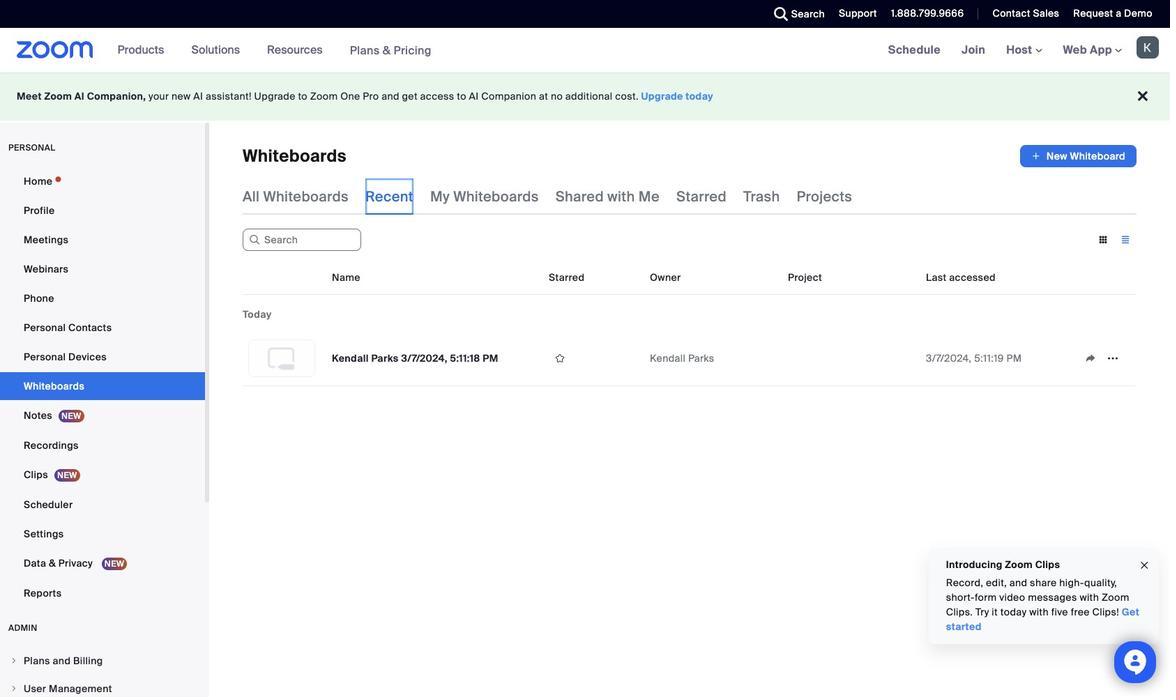 Task type: describe. For each thing, give the bounding box(es) containing it.
pro
[[363, 90, 379, 103]]

your
[[149, 90, 169, 103]]

webinars link
[[0, 255, 205, 283]]

contacts
[[68, 322, 112, 334]]

new whiteboard
[[1047, 150, 1126, 162]]

cost.
[[615, 90, 639, 103]]

no
[[551, 90, 563, 103]]

web app
[[1063, 43, 1112, 57]]

& for privacy
[[49, 557, 56, 570]]

1 horizontal spatial with
[[1030, 606, 1049, 619]]

personal contacts
[[24, 322, 112, 334]]

thumbnail of kendall parks 3/7/2024, 5:11:18 pm image
[[249, 340, 315, 377]]

contact
[[993, 7, 1031, 20]]

my
[[430, 188, 450, 206]]

more options for kendall parks 3/7/2024, 5:11:18 pm image
[[1102, 352, 1124, 365]]

resources
[[267, 43, 323, 57]]

profile link
[[0, 197, 205, 225]]

1 3/7/2024, from the left
[[401, 352, 448, 365]]

whiteboards inside personal menu menu
[[24, 380, 84, 393]]

kendall for kendall parks 3/7/2024, 5:11:18 pm
[[332, 352, 369, 365]]

try
[[976, 606, 989, 619]]

access
[[420, 90, 454, 103]]

personal
[[8, 142, 55, 153]]

webinars
[[24, 263, 68, 275]]

1.888.799.9666
[[891, 7, 964, 20]]

one
[[340, 90, 360, 103]]

whiteboards up 'all whiteboards'
[[243, 145, 347, 167]]

notes link
[[0, 402, 205, 430]]

upgrade today link
[[641, 90, 713, 103]]

billing
[[73, 655, 103, 667]]

click to star the whiteboard kendall parks 3/7/2024, 5:11:18 pm image
[[549, 352, 571, 365]]

plans and billing menu item
[[0, 648, 205, 674]]

plans for plans and billing
[[24, 655, 50, 667]]

plans and billing
[[24, 655, 103, 667]]

kendall parks
[[650, 352, 714, 365]]

host
[[1006, 43, 1035, 57]]

kendall for kendall parks
[[650, 352, 686, 365]]

new
[[1047, 150, 1068, 162]]

parks for kendall parks
[[688, 352, 714, 365]]

search button
[[763, 0, 829, 28]]

meetings
[[24, 234, 69, 246]]

devices
[[68, 351, 107, 363]]

meet zoom ai companion, footer
[[0, 73, 1170, 121]]

record, edit, and share high-quality, short-form video messages with zoom clips. try it today with five free clips!
[[946, 577, 1130, 619]]

search
[[791, 8, 825, 20]]

personal for personal devices
[[24, 351, 66, 363]]

demo
[[1124, 7, 1153, 20]]

share
[[1030, 577, 1057, 589]]

whiteboards up search text box
[[263, 188, 349, 206]]

resources button
[[267, 28, 329, 73]]

banner containing products
[[0, 28, 1170, 73]]

introducing
[[946, 559, 1003, 571]]

app
[[1090, 43, 1112, 57]]

additional
[[565, 90, 613, 103]]

high-
[[1060, 577, 1085, 589]]

2 to from the left
[[457, 90, 466, 103]]

2 upgrade from the left
[[641, 90, 683, 103]]

right image for plans
[[10, 657, 18, 665]]

assistant!
[[206, 90, 252, 103]]

free
[[1071, 606, 1090, 619]]

host button
[[1006, 43, 1042, 57]]

1 vertical spatial clips
[[1036, 559, 1060, 571]]

personal for personal contacts
[[24, 322, 66, 334]]

1 pm from the left
[[483, 352, 498, 365]]

management
[[49, 683, 112, 695]]

admin menu menu
[[0, 648, 205, 697]]

scheduler
[[24, 499, 73, 511]]

messages
[[1028, 591, 1077, 604]]

whiteboards right my
[[453, 188, 539, 206]]

at
[[539, 90, 548, 103]]

schedule link
[[878, 28, 951, 73]]

get
[[402, 90, 418, 103]]

today inside meet zoom ai companion, footer
[[686, 90, 713, 103]]

today
[[243, 308, 272, 321]]

profile
[[24, 204, 55, 217]]

all whiteboards
[[243, 188, 349, 206]]

projects
[[797, 188, 852, 206]]

clips inside personal menu menu
[[24, 469, 48, 481]]

personal devices link
[[0, 343, 205, 371]]

recordings link
[[0, 432, 205, 460]]

1 vertical spatial starred
[[549, 271, 585, 284]]

new whiteboard button
[[1020, 145, 1137, 167]]

starred inside tabs of all whiteboard page tab list
[[676, 188, 727, 206]]

last
[[926, 271, 947, 284]]

notes
[[24, 409, 52, 422]]

solutions
[[191, 43, 240, 57]]

join link
[[951, 28, 996, 73]]

1 ai from the left
[[74, 90, 84, 103]]

support
[[839, 7, 877, 20]]

data & privacy link
[[0, 550, 205, 578]]

today inside record, edit, and share high-quality, short-form video messages with zoom clips. try it today with five free clips!
[[1001, 606, 1027, 619]]

scheduler link
[[0, 491, 205, 519]]

data
[[24, 557, 46, 570]]

me
[[639, 188, 660, 206]]

2 pm from the left
[[1007, 352, 1022, 365]]

clips link
[[0, 461, 205, 490]]

clips!
[[1093, 606, 1120, 619]]

2 3/7/2024, from the left
[[926, 352, 972, 365]]

phone
[[24, 292, 54, 305]]



Task type: vqa. For each thing, say whether or not it's contained in the screenshot.
Sentence Maker
no



Task type: locate. For each thing, give the bounding box(es) containing it.
2 horizontal spatial and
[[1010, 577, 1028, 589]]

& right 'data'
[[49, 557, 56, 570]]

1 horizontal spatial kendall
[[650, 352, 686, 365]]

meetings link
[[0, 226, 205, 254]]

& inside personal menu menu
[[49, 557, 56, 570]]

clips up share
[[1036, 559, 1060, 571]]

whiteboard
[[1070, 150, 1126, 162]]

sales
[[1033, 7, 1060, 20]]

contact sales
[[993, 7, 1060, 20]]

privacy
[[58, 557, 93, 570]]

clips up scheduler
[[24, 469, 48, 481]]

1 vertical spatial today
[[1001, 606, 1027, 619]]

kendall
[[332, 352, 369, 365], [650, 352, 686, 365]]

personal inside personal contacts 'link'
[[24, 322, 66, 334]]

2 kendall from the left
[[650, 352, 686, 365]]

with up free
[[1080, 591, 1099, 604]]

3/7/2024, 5:11:19 pm
[[926, 352, 1022, 365]]

form
[[975, 591, 997, 604]]

whiteboards link
[[0, 372, 205, 400]]

1 vertical spatial plans
[[24, 655, 50, 667]]

with left me
[[607, 188, 635, 206]]

shared with me
[[556, 188, 660, 206]]

personal down phone on the top left of the page
[[24, 322, 66, 334]]

a
[[1116, 7, 1122, 20]]

phone link
[[0, 285, 205, 312]]

trash
[[743, 188, 780, 206]]

short-
[[946, 591, 975, 604]]

cell
[[782, 331, 921, 386]]

settings
[[24, 528, 64, 540]]

accessed
[[949, 271, 996, 284]]

0 horizontal spatial pm
[[483, 352, 498, 365]]

profile picture image
[[1137, 36, 1159, 59]]

upgrade
[[254, 90, 295, 103], [641, 90, 683, 103]]

with down messages
[[1030, 606, 1049, 619]]

new whiteboard application
[[1020, 145, 1137, 167]]

1 horizontal spatial today
[[1001, 606, 1027, 619]]

web app button
[[1063, 43, 1122, 57]]

edit,
[[986, 577, 1007, 589]]

personal
[[24, 322, 66, 334], [24, 351, 66, 363]]

plans up meet zoom ai companion, your new ai assistant! upgrade to zoom one pro and get access to ai companion at no additional cost. upgrade today
[[350, 43, 380, 58]]

products
[[118, 43, 164, 57]]

1 parks from the left
[[371, 352, 399, 365]]

request a demo
[[1074, 7, 1153, 20]]

new
[[172, 90, 191, 103]]

add image
[[1031, 149, 1041, 163]]

1 horizontal spatial pm
[[1007, 352, 1022, 365]]

1 horizontal spatial &
[[383, 43, 391, 58]]

3/7/2024, left 5:11:18
[[401, 352, 448, 365]]

1 horizontal spatial to
[[457, 90, 466, 103]]

started
[[946, 621, 982, 633]]

introducing zoom clips
[[946, 559, 1060, 571]]

0 horizontal spatial 3/7/2024,
[[401, 352, 448, 365]]

0 horizontal spatial clips
[[24, 469, 48, 481]]

video
[[1000, 591, 1026, 604]]

2 parks from the left
[[688, 352, 714, 365]]

today
[[686, 90, 713, 103], [1001, 606, 1027, 619]]

join
[[962, 43, 986, 57]]

tabs of all whiteboard page tab list
[[243, 179, 852, 215]]

request a demo link
[[1063, 0, 1170, 28], [1074, 7, 1153, 20]]

right image down admin
[[10, 657, 18, 665]]

1 vertical spatial right image
[[10, 685, 18, 693]]

1 upgrade from the left
[[254, 90, 295, 103]]

3/7/2024, left 5:11:19
[[926, 352, 972, 365]]

zoom up 'edit,'
[[1005, 559, 1033, 571]]

3 ai from the left
[[469, 90, 479, 103]]

grid mode, not selected image
[[1092, 234, 1114, 246]]

home link
[[0, 167, 205, 195]]

1 horizontal spatial starred
[[676, 188, 727, 206]]

2 horizontal spatial ai
[[469, 90, 479, 103]]

personal menu menu
[[0, 167, 205, 609]]

0 vertical spatial and
[[382, 90, 400, 103]]

0 horizontal spatial ai
[[74, 90, 84, 103]]

2 ai from the left
[[193, 90, 203, 103]]

2 vertical spatial and
[[53, 655, 71, 667]]

1 horizontal spatial upgrade
[[641, 90, 683, 103]]

with inside tabs of all whiteboard page tab list
[[607, 188, 635, 206]]

1 horizontal spatial 3/7/2024,
[[926, 352, 972, 365]]

right image for user
[[10, 685, 18, 693]]

ai left companion
[[469, 90, 479, 103]]

&
[[383, 43, 391, 58], [49, 557, 56, 570]]

and
[[382, 90, 400, 103], [1010, 577, 1028, 589], [53, 655, 71, 667]]

close image
[[1139, 558, 1150, 574]]

1 vertical spatial with
[[1080, 591, 1099, 604]]

admin
[[8, 623, 37, 634]]

to down resources dropdown button
[[298, 90, 308, 103]]

& inside 'product information' navigation
[[383, 43, 391, 58]]

personal contacts link
[[0, 314, 205, 342]]

zoom right meet
[[44, 90, 72, 103]]

and left billing
[[53, 655, 71, 667]]

0 vertical spatial right image
[[10, 657, 18, 665]]

clips.
[[946, 606, 973, 619]]

right image inside user management menu item
[[10, 685, 18, 693]]

solutions button
[[191, 28, 246, 73]]

plans up user
[[24, 655, 50, 667]]

0 horizontal spatial today
[[686, 90, 713, 103]]

zoom logo image
[[17, 41, 93, 59]]

user
[[24, 683, 46, 695]]

home
[[24, 175, 53, 188]]

& left pricing
[[383, 43, 391, 58]]

3/7/2024,
[[401, 352, 448, 365], [926, 352, 972, 365]]

last accessed
[[926, 271, 996, 284]]

1 horizontal spatial plans
[[350, 43, 380, 58]]

companion
[[481, 90, 536, 103]]

0 horizontal spatial upgrade
[[254, 90, 295, 103]]

quality,
[[1085, 577, 1117, 589]]

plans
[[350, 43, 380, 58], [24, 655, 50, 667]]

0 vertical spatial with
[[607, 188, 635, 206]]

0 vertical spatial personal
[[24, 322, 66, 334]]

meet
[[17, 90, 42, 103]]

0 horizontal spatial plans
[[24, 655, 50, 667]]

plans & pricing
[[350, 43, 432, 58]]

web
[[1063, 43, 1087, 57]]

banner
[[0, 28, 1170, 73]]

and left get
[[382, 90, 400, 103]]

0 horizontal spatial with
[[607, 188, 635, 206]]

record,
[[946, 577, 984, 589]]

zoom
[[44, 90, 72, 103], [310, 90, 338, 103], [1005, 559, 1033, 571], [1102, 591, 1130, 604]]

pm right 5:11:19
[[1007, 352, 1022, 365]]

1 horizontal spatial parks
[[688, 352, 714, 365]]

and inside menu item
[[53, 655, 71, 667]]

Search text field
[[243, 229, 361, 251]]

5:11:18
[[450, 352, 480, 365]]

0 vertical spatial starred
[[676, 188, 727, 206]]

1 kendall from the left
[[332, 352, 369, 365]]

1 to from the left
[[298, 90, 308, 103]]

0 horizontal spatial to
[[298, 90, 308, 103]]

to right the 'access'
[[457, 90, 466, 103]]

1 horizontal spatial and
[[382, 90, 400, 103]]

application
[[1080, 348, 1131, 369]]

2 right image from the top
[[10, 685, 18, 693]]

upgrade right cost.
[[641, 90, 683, 103]]

0 horizontal spatial kendall
[[332, 352, 369, 365]]

and inside record, edit, and share high-quality, short-form video messages with zoom clips. try it today with five free clips!
[[1010, 577, 1028, 589]]

user management menu item
[[0, 676, 205, 697]]

1 vertical spatial &
[[49, 557, 56, 570]]

list mode, selected image
[[1114, 234, 1137, 246]]

1 personal from the top
[[24, 322, 66, 334]]

personal devices
[[24, 351, 107, 363]]

product information navigation
[[107, 28, 442, 73]]

0 horizontal spatial and
[[53, 655, 71, 667]]

1 vertical spatial personal
[[24, 351, 66, 363]]

2 personal from the top
[[24, 351, 66, 363]]

upgrade down 'product information' navigation
[[254, 90, 295, 103]]

0 horizontal spatial starred
[[549, 271, 585, 284]]

right image left user
[[10, 685, 18, 693]]

parks
[[371, 352, 399, 365], [688, 352, 714, 365]]

1 horizontal spatial ai
[[193, 90, 203, 103]]

get started
[[946, 606, 1140, 633]]

personal inside personal devices link
[[24, 351, 66, 363]]

zoom up the clips! at the bottom right of page
[[1102, 591, 1130, 604]]

0 horizontal spatial &
[[49, 557, 56, 570]]

companion,
[[87, 90, 146, 103]]

0 vertical spatial clips
[[24, 469, 48, 481]]

data & privacy
[[24, 557, 95, 570]]

parks for kendall parks 3/7/2024, 5:11:18 pm
[[371, 352, 399, 365]]

and inside meet zoom ai companion, footer
[[382, 90, 400, 103]]

1.888.799.9666 button
[[881, 0, 968, 28], [891, 7, 964, 20]]

get
[[1122, 606, 1140, 619]]

zoom left the one
[[310, 90, 338, 103]]

zoom inside record, edit, and share high-quality, short-form video messages with zoom clips. try it today with five free clips!
[[1102, 591, 1130, 604]]

owner
[[650, 271, 681, 284]]

meetings navigation
[[878, 28, 1170, 73]]

kendall parks 3/7/2024, 5:11:18 pm element
[[332, 352, 498, 365]]

1 vertical spatial and
[[1010, 577, 1028, 589]]

plans for plans & pricing
[[350, 43, 380, 58]]

1 horizontal spatial clips
[[1036, 559, 1060, 571]]

right image inside plans and billing menu item
[[10, 657, 18, 665]]

personal down personal contacts
[[24, 351, 66, 363]]

support link
[[829, 0, 881, 28], [839, 7, 877, 20]]

to
[[298, 90, 308, 103], [457, 90, 466, 103]]

0 vertical spatial today
[[686, 90, 713, 103]]

recent
[[365, 188, 413, 206]]

schedule
[[888, 43, 941, 57]]

2 horizontal spatial with
[[1080, 591, 1099, 604]]

plans inside menu item
[[24, 655, 50, 667]]

ai right new
[[193, 90, 203, 103]]

1 right image from the top
[[10, 657, 18, 665]]

2 vertical spatial with
[[1030, 606, 1049, 619]]

share image
[[1080, 352, 1102, 365]]

0 horizontal spatial parks
[[371, 352, 399, 365]]

five
[[1052, 606, 1068, 619]]

0 vertical spatial &
[[383, 43, 391, 58]]

pm right 5:11:18
[[483, 352, 498, 365]]

get started link
[[946, 606, 1140, 633]]

& for pricing
[[383, 43, 391, 58]]

kendall parks 3/7/2024, 5:11:18 pm
[[332, 352, 498, 365]]

products button
[[118, 28, 170, 73]]

plans inside 'product information' navigation
[[350, 43, 380, 58]]

0 vertical spatial plans
[[350, 43, 380, 58]]

request
[[1074, 7, 1113, 20]]

whiteboards down personal devices
[[24, 380, 84, 393]]

and up video
[[1010, 577, 1028, 589]]

shared
[[556, 188, 604, 206]]

with
[[607, 188, 635, 206], [1080, 591, 1099, 604], [1030, 606, 1049, 619]]

it
[[992, 606, 998, 619]]

project
[[788, 271, 822, 284]]

clips
[[24, 469, 48, 481], [1036, 559, 1060, 571]]

contact sales link
[[982, 0, 1063, 28], [993, 7, 1060, 20]]

5:11:19
[[974, 352, 1004, 365]]

reports link
[[0, 580, 205, 607]]

ai left companion, on the top of page
[[74, 90, 84, 103]]

right image
[[10, 657, 18, 665], [10, 685, 18, 693]]

pm
[[483, 352, 498, 365], [1007, 352, 1022, 365]]



